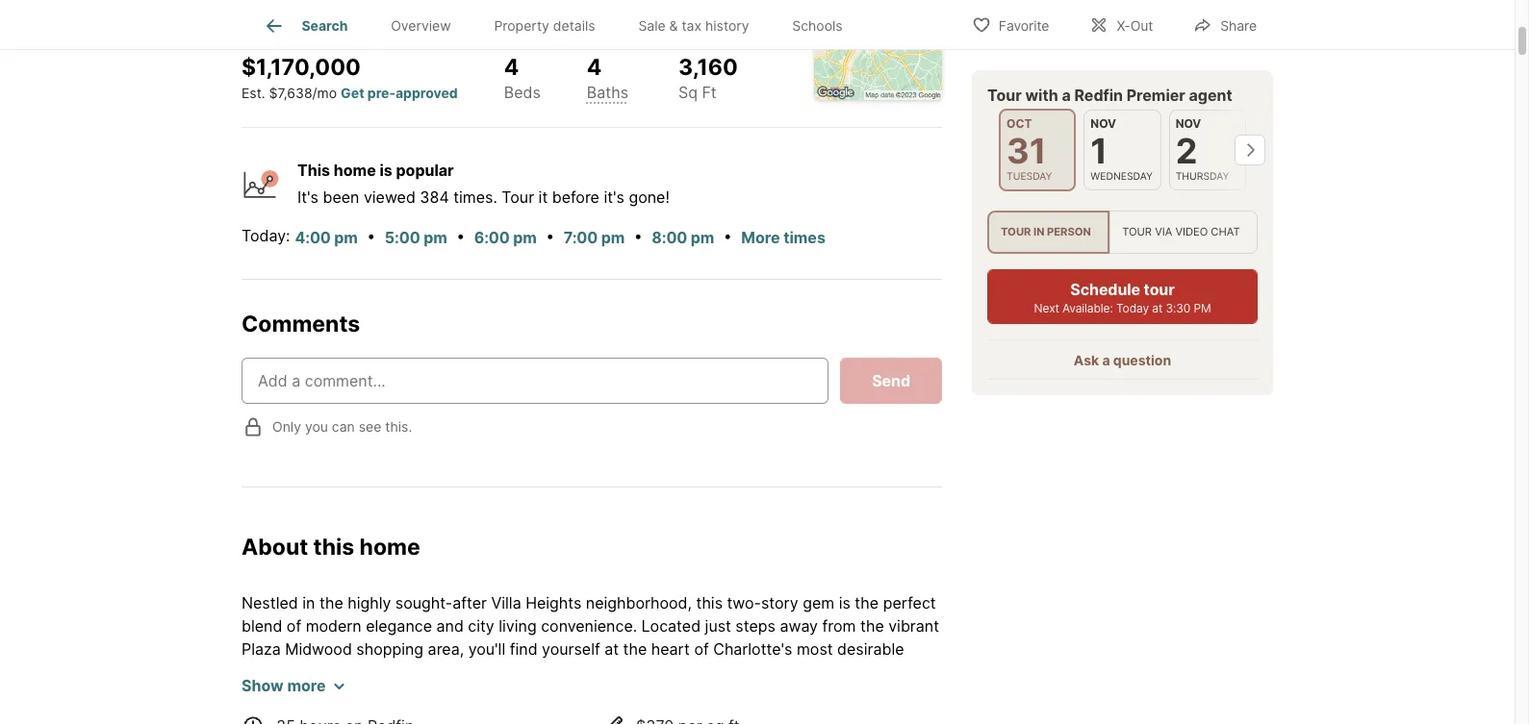 Task type: describe. For each thing, give the bounding box(es) containing it.
nestled in the highly sought-after villa heights neighborhood, this two-story gem is the perfect blend of modern elegance and city living convenience. located just steps away from the vibrant plaza midwood shopping area, you'll find yourself at the heart of charlotte's most desirable attractions. step inside and be greeted by an abundance of natural light, a spacious living area, and a well-appointed kitchen with high-end appliances and a large island. the open-concept design is perfect for hosting gatherings with family and friends. upstairs, you'll find the
[[242, 594, 939, 725]]

6:00
[[474, 228, 510, 247]]

3,160 sq ft
[[679, 53, 738, 102]]

3 pm from the left
[[513, 228, 537, 247]]

viewed
[[364, 188, 416, 207]]

open-
[[814, 687, 857, 706]]

8:00
[[652, 228, 687, 247]]

/mo
[[312, 85, 337, 101]]

property
[[494, 18, 549, 34]]

chat
[[1211, 225, 1240, 238]]

at inside schedule tour next available: today at 3:30 pm
[[1152, 301, 1163, 315]]

property details tab
[[473, 3, 617, 49]]

the up abundance
[[623, 640, 647, 660]]

3 • from the left
[[546, 226, 555, 246]]

this home is popular it's been viewed 384 times. tour it before it's gone!
[[297, 161, 670, 207]]

heart
[[651, 640, 690, 660]]

get
[[341, 85, 364, 101]]

sq
[[679, 83, 698, 102]]

overview tab
[[369, 3, 473, 49]]

oct
[[1007, 116, 1032, 130]]

get pre-approved link
[[341, 85, 458, 101]]

most
[[797, 640, 833, 660]]

spacious
[[786, 664, 850, 683]]

0 vertical spatial find
[[510, 640, 538, 660]]

share
[[1221, 17, 1257, 33]]

kitchen
[[399, 687, 453, 706]]

it
[[539, 188, 548, 207]]

and up kitchen
[[414, 664, 441, 683]]

redfin
[[1075, 85, 1123, 104]]

at inside nestled in the highly sought-after villa heights neighborhood, this two-story gem is the perfect blend of modern elegance and city living convenience. located just steps away from the vibrant plaza midwood shopping area, you'll find yourself at the heart of charlotte's most desirable attractions. step inside and be greeted by an abundance of natural light, a spacious living area, and a well-appointed kitchen with high-end appliances and a large island. the open-concept design is perfect for hosting gatherings with family and friends. upstairs, you'll find the
[[605, 640, 619, 660]]

tour
[[1144, 279, 1175, 299]]

favorite
[[999, 17, 1050, 33]]

list box containing tour in person
[[988, 210, 1258, 253]]

appointed
[[322, 687, 395, 706]]

0 horizontal spatial living
[[499, 617, 537, 637]]

favorite button
[[956, 4, 1066, 44]]

7:00
[[564, 228, 598, 247]]

ask a question
[[1074, 352, 1172, 368]]

x-out button
[[1074, 4, 1170, 44]]

31
[[1007, 129, 1047, 171]]

approved
[[396, 85, 458, 101]]

allen
[[283, 9, 322, 28]]

only
[[272, 419, 301, 435]]

be
[[445, 664, 464, 683]]

a up the friends. on the left of page
[[677, 687, 685, 706]]

1905 allen st , charlotte , nc 28205
[[242, 9, 501, 28]]

this inside nestled in the highly sought-after villa heights neighborhood, this two-story gem is the perfect blend of modern elegance and city living convenience. located just steps away from the vibrant plaza midwood shopping area, you'll find yourself at the heart of charlotte's most desirable attractions. step inside and be greeted by an abundance of natural light, a spacious living area, and a well-appointed kitchen with high-end appliances and a large island. the open-concept design is perfect for hosting gatherings with family and friends. upstairs, you'll find the
[[696, 594, 723, 614]]

pm
[[1194, 301, 1211, 315]]

blend
[[242, 617, 282, 637]]

before
[[552, 188, 600, 207]]

1 , from the left
[[342, 9, 346, 28]]

steps
[[736, 617, 776, 637]]

and up the friends. on the left of page
[[645, 687, 672, 706]]

by
[[529, 664, 547, 683]]

$1,170,000 est. $7,638 /mo get pre-approved
[[242, 53, 458, 101]]

2 , from the left
[[418, 9, 422, 28]]

0 horizontal spatial perfect
[[311, 710, 364, 725]]

via
[[1155, 225, 1173, 238]]

2
[[1176, 129, 1198, 171]]

agent
[[1189, 85, 1233, 104]]

about
[[242, 534, 308, 561]]

2 vertical spatial with
[[533, 710, 564, 725]]

the up the desirable
[[860, 617, 884, 637]]

charlotte's
[[713, 640, 793, 660]]

well-
[[286, 687, 322, 706]]

nov for 1
[[1091, 116, 1117, 130]]

schools
[[792, 18, 843, 34]]

1 horizontal spatial you'll
[[776, 710, 813, 725]]

1 vertical spatial area,
[[897, 664, 933, 683]]

end
[[531, 687, 558, 706]]

nc
[[427, 9, 449, 28]]

times.
[[454, 188, 497, 207]]

tour for tour in person
[[1001, 225, 1031, 238]]

nestled
[[242, 594, 298, 614]]

2 • from the left
[[456, 226, 465, 246]]

gone!
[[629, 188, 670, 207]]

nov 2 thursday
[[1176, 116, 1229, 182]]

more times link
[[741, 228, 826, 247]]

city
[[468, 617, 495, 637]]

tour for tour with a redfin premier agent
[[988, 85, 1022, 104]]

comments
[[242, 311, 360, 338]]

2 vertical spatial of
[[659, 664, 674, 683]]

and up design
[[242, 687, 269, 706]]

large
[[690, 687, 726, 706]]

this.
[[385, 419, 412, 435]]

it's
[[297, 188, 319, 207]]

gem
[[803, 594, 835, 614]]

popular
[[396, 161, 454, 180]]

today:
[[242, 226, 290, 246]]

hosting
[[392, 710, 446, 725]]

6:00 pm button
[[473, 225, 538, 250]]

4 for 4 beds
[[504, 53, 519, 80]]

$1,170,000
[[242, 53, 361, 80]]

8:00 pm button
[[651, 225, 715, 250]]

light,
[[733, 664, 768, 683]]

history
[[705, 18, 749, 34]]

home inside this home is popular it's been viewed 384 times. tour it before it's gone!
[[334, 161, 376, 180]]

appliances
[[563, 687, 641, 706]]

1 vertical spatial home
[[360, 534, 420, 561]]

located
[[642, 617, 701, 637]]

the
[[781, 687, 809, 706]]

high-
[[492, 687, 531, 706]]

family
[[568, 710, 611, 725]]

4 • from the left
[[634, 226, 643, 246]]

1 pm from the left
[[334, 228, 358, 247]]

convenience.
[[541, 617, 637, 637]]

a right light, on the bottom
[[773, 664, 781, 683]]

greeted
[[468, 664, 525, 683]]

an
[[552, 664, 569, 683]]

video
[[1176, 225, 1208, 238]]

est.
[[242, 85, 265, 101]]

sale & tax history
[[639, 18, 749, 34]]



Task type: vqa. For each thing, say whether or not it's contained in the screenshot.
the 'HOT'
no



Task type: locate. For each thing, give the bounding box(es) containing it.
4 baths
[[587, 53, 629, 102]]

0 vertical spatial you'll
[[468, 640, 506, 660]]

0 horizontal spatial is
[[295, 710, 306, 725]]

pm right 5:00
[[424, 228, 447, 247]]

0 vertical spatial at
[[1152, 301, 1163, 315]]

tour in person
[[1001, 225, 1091, 238]]

gatherings
[[451, 710, 528, 725]]

home up "been"
[[334, 161, 376, 180]]

and down after
[[436, 617, 464, 637]]

desirable
[[837, 640, 904, 660]]

of down "heart"
[[659, 664, 674, 683]]

yourself
[[542, 640, 600, 660]]

0 vertical spatial this
[[313, 534, 354, 561]]

attractions.
[[242, 664, 324, 683]]

oct 31 tuesday
[[1007, 116, 1053, 182]]

1 horizontal spatial of
[[659, 664, 674, 683]]

1 vertical spatial this
[[696, 594, 723, 614]]

pm right the 6:00
[[513, 228, 537, 247]]

pre-
[[367, 85, 396, 101]]

at down tour
[[1152, 301, 1163, 315]]

neighborhood,
[[586, 594, 692, 614]]

wednesday
[[1091, 169, 1153, 182]]

4 for 4 baths
[[587, 53, 602, 80]]

upstairs,
[[706, 710, 771, 725]]

1 vertical spatial at
[[605, 640, 619, 660]]

0 horizontal spatial this
[[313, 534, 354, 561]]

this
[[297, 161, 330, 180]]

ft
[[702, 83, 717, 102]]

1 vertical spatial you'll
[[776, 710, 813, 725]]

3,160
[[679, 53, 738, 80]]

5 • from the left
[[724, 226, 732, 246]]

nov 1 wednesday
[[1091, 116, 1153, 182]]

0 horizontal spatial 4
[[504, 53, 519, 80]]

from
[[822, 617, 856, 637]]

1 nov from the left
[[1091, 116, 1117, 130]]

pm right 7:00
[[601, 228, 625, 247]]

nov down redfin
[[1091, 116, 1117, 130]]

the up from at the right bottom of the page
[[855, 594, 879, 614]]

modern
[[306, 617, 362, 637]]

1 4 from the left
[[504, 53, 519, 80]]

• left the 6:00
[[456, 226, 465, 246]]

0 horizontal spatial with
[[457, 687, 488, 706]]

0 horizontal spatial at
[[605, 640, 619, 660]]

in up 'modern'
[[302, 594, 315, 614]]

this right about on the bottom
[[313, 534, 354, 561]]

4 inside 4 beds
[[504, 53, 519, 80]]

search
[[302, 18, 348, 34]]

schedule
[[1071, 279, 1141, 299]]

tuesday
[[1007, 169, 1053, 182]]

tour via video chat
[[1122, 225, 1240, 238]]

0 vertical spatial living
[[499, 617, 537, 637]]

x-
[[1117, 17, 1131, 33]]

1 horizontal spatial is
[[380, 161, 392, 180]]

4 inside '4 baths'
[[587, 53, 602, 80]]

1 horizontal spatial perfect
[[883, 594, 936, 614]]

is inside this home is popular it's been viewed 384 times. tour it before it's gone!
[[380, 161, 392, 180]]

with up oct
[[1025, 85, 1059, 104]]

• left 5:00
[[367, 226, 376, 246]]

, left charlotte
[[342, 9, 346, 28]]

4 pm from the left
[[601, 228, 625, 247]]

living down the desirable
[[855, 664, 893, 683]]

share button
[[1177, 4, 1273, 44]]

• left 8:00 in the top of the page
[[634, 226, 643, 246]]

midwood
[[285, 640, 352, 660]]

home
[[334, 161, 376, 180], [360, 534, 420, 561]]

1 vertical spatial of
[[694, 640, 709, 660]]

, left nc
[[418, 9, 422, 28]]

0 horizontal spatial find
[[510, 640, 538, 660]]

a right ask
[[1102, 352, 1110, 368]]

1 horizontal spatial ,
[[418, 9, 422, 28]]

with down the end
[[533, 710, 564, 725]]

inside
[[367, 664, 409, 683]]

1 horizontal spatial with
[[533, 710, 564, 725]]

step
[[329, 664, 362, 683]]

1 horizontal spatial nov
[[1176, 116, 1202, 130]]

a down attractions. on the left bottom of the page
[[273, 687, 282, 706]]

show more
[[242, 677, 326, 696]]

concept
[[857, 687, 917, 706]]

out
[[1131, 17, 1153, 33]]

details
[[553, 18, 595, 34]]

x-out
[[1117, 17, 1153, 33]]

you'll down the the
[[776, 710, 813, 725]]

1 vertical spatial with
[[457, 687, 488, 706]]

1 horizontal spatial living
[[855, 664, 893, 683]]

in for tour
[[1034, 225, 1045, 238]]

area, up be
[[428, 640, 464, 660]]

a
[[1062, 85, 1071, 104], [1102, 352, 1110, 368], [773, 664, 781, 683], [273, 687, 282, 706], [677, 687, 685, 706]]

1 horizontal spatial area,
[[897, 664, 933, 683]]

search link
[[263, 14, 348, 38]]

5:00 pm button
[[384, 225, 448, 250]]

pm right 4:00
[[334, 228, 358, 247]]

tab list containing search
[[242, 0, 880, 49]]

this up just
[[696, 594, 723, 614]]

you'll down city
[[468, 640, 506, 660]]

0 vertical spatial of
[[287, 617, 301, 637]]

2 horizontal spatial is
[[839, 594, 851, 614]]

1 vertical spatial perfect
[[311, 710, 364, 725]]

you
[[305, 419, 328, 435]]

send button
[[841, 358, 942, 404]]

of right blend
[[287, 617, 301, 637]]

28205
[[454, 9, 501, 28]]

1 vertical spatial living
[[855, 664, 893, 683]]

in left person
[[1034, 225, 1045, 238]]

1905
[[242, 9, 280, 28]]

sought-
[[395, 594, 453, 614]]

of
[[287, 617, 301, 637], [694, 640, 709, 660], [659, 664, 674, 683]]

schools tab
[[771, 3, 864, 49]]

at up abundance
[[605, 640, 619, 660]]

at
[[1152, 301, 1163, 315], [605, 640, 619, 660]]

friends.
[[647, 710, 702, 725]]

is down well-
[[295, 710, 306, 725]]

baths link
[[587, 83, 629, 102]]

baths
[[587, 83, 629, 102]]

nov inside "nov 2 thursday"
[[1176, 116, 1202, 130]]

1 horizontal spatial find
[[817, 710, 845, 725]]

4
[[504, 53, 519, 80], [587, 53, 602, 80]]

7:00 pm button
[[563, 225, 626, 250]]

more
[[287, 677, 326, 696]]

0 vertical spatial home
[[334, 161, 376, 180]]

in inside nestled in the highly sought-after villa heights neighborhood, this two-story gem is the perfect blend of modern elegance and city living convenience. located just steps away from the vibrant plaza midwood shopping area, you'll find yourself at the heart of charlotte's most desirable attractions. step inside and be greeted by an abundance of natural light, a spacious living area, and a well-appointed kitchen with high-end appliances and a large island. the open-concept design is perfect for hosting gatherings with family and friends. upstairs, you'll find the
[[302, 594, 315, 614]]

perfect up 'vibrant'
[[883, 594, 936, 614]]

tour inside this home is popular it's been viewed 384 times. tour it before it's gone!
[[502, 188, 534, 207]]

with up gatherings
[[457, 687, 488, 706]]

plaza
[[242, 640, 281, 660]]

0 vertical spatial in
[[1034, 225, 1045, 238]]

4:00
[[295, 228, 331, 247]]

this
[[313, 534, 354, 561], [696, 594, 723, 614]]

and down appliances
[[616, 710, 643, 725]]

island.
[[730, 687, 777, 706]]

can
[[332, 419, 355, 435]]

nov inside nov 1 wednesday
[[1091, 116, 1117, 130]]

0 horizontal spatial nov
[[1091, 116, 1117, 130]]

0 vertical spatial perfect
[[883, 594, 936, 614]]

tab list
[[242, 0, 880, 49]]

tour left via
[[1122, 225, 1152, 238]]

3:30
[[1166, 301, 1191, 315]]

1 • from the left
[[367, 226, 376, 246]]

next image
[[1235, 134, 1266, 165]]

charlotte
[[350, 9, 418, 28]]

0 horizontal spatial of
[[287, 617, 301, 637]]

perfect down appointed
[[311, 710, 364, 725]]

in
[[1034, 225, 1045, 238], [302, 594, 315, 614]]

is up viewed
[[380, 161, 392, 180]]

is up from at the right bottom of the page
[[839, 594, 851, 614]]

thursday
[[1176, 169, 1229, 182]]

property details
[[494, 18, 595, 34]]

shopping
[[356, 640, 424, 660]]

find down the open-
[[817, 710, 845, 725]]

2 nov from the left
[[1176, 116, 1202, 130]]

highly
[[348, 594, 391, 614]]

2 horizontal spatial of
[[694, 640, 709, 660]]

and
[[436, 617, 464, 637], [414, 664, 441, 683], [242, 687, 269, 706], [645, 687, 672, 706], [616, 710, 643, 725]]

4 up the beds
[[504, 53, 519, 80]]

0 horizontal spatial area,
[[428, 640, 464, 660]]

2 horizontal spatial with
[[1025, 85, 1059, 104]]

pm
[[334, 228, 358, 247], [424, 228, 447, 247], [513, 228, 537, 247], [601, 228, 625, 247], [691, 228, 715, 247]]

tour left it at the left top
[[502, 188, 534, 207]]

schedule tour next available: today at 3:30 pm
[[1034, 279, 1211, 315]]

tour up oct
[[988, 85, 1022, 104]]

person
[[1047, 225, 1091, 238]]

living down villa
[[499, 617, 537, 637]]

2 vertical spatial is
[[295, 710, 306, 725]]

nov
[[1091, 116, 1117, 130], [1176, 116, 1202, 130]]

two-
[[727, 594, 761, 614]]

2 4 from the left
[[587, 53, 602, 80]]

list box
[[988, 210, 1258, 253]]

1 horizontal spatial at
[[1152, 301, 1163, 315]]

nov down agent
[[1176, 116, 1202, 130]]

story
[[761, 594, 799, 614]]

0 vertical spatial with
[[1025, 85, 1059, 104]]

vibrant
[[889, 617, 939, 637]]

• left 7:00
[[546, 226, 555, 246]]

1 horizontal spatial in
[[1034, 225, 1045, 238]]

tour left person
[[1001, 225, 1031, 238]]

a left redfin
[[1062, 85, 1071, 104]]

0 horizontal spatial in
[[302, 594, 315, 614]]

find up the by
[[510, 640, 538, 660]]

5 pm from the left
[[691, 228, 715, 247]]

1 vertical spatial in
[[302, 594, 315, 614]]

5:00
[[385, 228, 420, 247]]

in for nestled
[[302, 594, 315, 614]]

None button
[[999, 108, 1076, 191], [1084, 109, 1161, 190], [1169, 109, 1246, 190], [999, 108, 1076, 191], [1084, 109, 1161, 190], [1169, 109, 1246, 190]]

1 horizontal spatial this
[[696, 594, 723, 614]]

question
[[1113, 352, 1172, 368]]

0 horizontal spatial ,
[[342, 9, 346, 28]]

today: 4:00 pm • 5:00 pm • 6:00 pm • 7:00 pm • 8:00 pm • more times
[[242, 226, 826, 247]]

1 vertical spatial find
[[817, 710, 845, 725]]

4 up baths
[[587, 53, 602, 80]]

4:00 pm button
[[294, 225, 359, 250]]

1 vertical spatial is
[[839, 594, 851, 614]]

nov for 2
[[1176, 116, 1202, 130]]

tour for tour via video chat
[[1122, 225, 1152, 238]]

map entry image
[[814, 0, 942, 100]]

2 pm from the left
[[424, 228, 447, 247]]

for
[[368, 710, 388, 725]]

the up 'modern'
[[319, 594, 343, 614]]

pm right 8:00 in the top of the page
[[691, 228, 715, 247]]

see
[[359, 419, 381, 435]]

• left more
[[724, 226, 732, 246]]

Add a comment... text field
[[258, 369, 813, 392]]

area, up concept
[[897, 664, 933, 683]]

0 horizontal spatial you'll
[[468, 640, 506, 660]]

just
[[705, 617, 731, 637]]

overview
[[391, 18, 451, 34]]

home up highly at the bottom of page
[[360, 534, 420, 561]]

next
[[1034, 301, 1060, 315]]

0 vertical spatial is
[[380, 161, 392, 180]]

sale & tax history tab
[[617, 3, 771, 49]]

1 horizontal spatial 4
[[587, 53, 602, 80]]

0 vertical spatial area,
[[428, 640, 464, 660]]

of up the natural
[[694, 640, 709, 660]]



